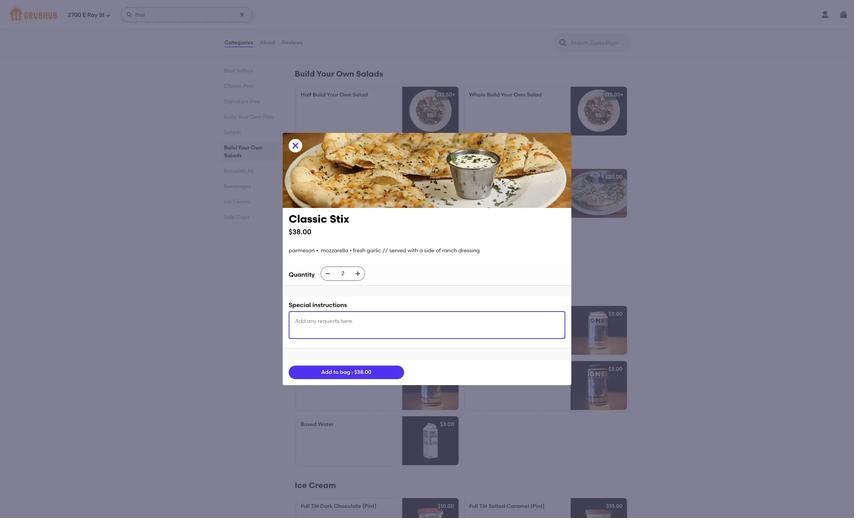 Task type: locate. For each thing, give the bounding box(es) containing it.
jones down special at the bottom of the page
[[301, 311, 316, 318]]

ice cream up side cups
[[224, 199, 251, 205]]

jones left diet
[[469, 311, 485, 318]]

ice
[[224, 199, 232, 205], [295, 481, 307, 491]]

0 horizontal spatial build your own salads
[[224, 145, 263, 159]]

1 horizontal spatial breadsticks
[[295, 152, 342, 161]]

•
[[328, 185, 330, 191], [360, 185, 363, 191], [524, 185, 526, 191], [367, 240, 369, 246], [316, 248, 318, 254], [350, 248, 352, 254], [331, 248, 333, 254]]

0 horizontal spatial tilt
[[311, 504, 319, 510]]

signature pies
[[224, 99, 260, 105]]

jones left lemon
[[301, 367, 316, 373]]

$3.00 for 'jones cane sugar cola can' 'image'
[[440, 311, 454, 318]]

0 vertical spatial svg image
[[239, 12, 245, 18]]

ranch inside classic with jalapeño  •  feta // served with a side of ranch dressing
[[504, 192, 519, 199]]

0 horizontal spatial $38.00
[[289, 228, 311, 236]]

best sellers tab
[[224, 67, 277, 75]]

2 salad from the left
[[527, 92, 542, 98]]

classic for classic with jalapeño  •  feta // served with a side of ranch dressing
[[469, 185, 486, 191]]

quantity
[[289, 272, 315, 279]]

1 (pint) from the left
[[362, 504, 377, 510]]

1 horizontal spatial $10.00
[[606, 504, 623, 510]]

svg image
[[839, 10, 848, 19], [126, 12, 132, 18], [106, 13, 111, 17], [355, 271, 361, 277]]

0 horizontal spatial +
[[452, 92, 455, 98]]

(pint) for full tilt salted caramel (pint)
[[531, 504, 545, 510]]

pies up signature pies tab at the top of page
[[244, 83, 254, 89]]

your down signature pies
[[238, 114, 249, 120]]

cane
[[318, 311, 332, 318]]

can right the sugar
[[363, 311, 374, 318]]

of inside classic with jalapeño  •  feta // served with a side of ranch dressing
[[498, 192, 503, 199]]

ranch
[[360, 192, 375, 199], [504, 192, 519, 199], [442, 248, 457, 254]]

0 horizontal spatial (pint)
[[362, 504, 377, 510]]

blue
[[335, 255, 347, 262]]

stix for buffalo stix
[[321, 229, 330, 236]]

bag
[[340, 370, 350, 376]]

1 vertical spatial classic
[[301, 174, 320, 181]]

add
[[321, 370, 332, 376]]

fresh
[[364, 185, 376, 191], [353, 248, 366, 254], [334, 248, 347, 254]]

lime
[[336, 367, 349, 373]]

jalapeno
[[469, 174, 494, 181]]

side cups tab
[[224, 214, 277, 221]]

e
[[83, 12, 86, 18]]

$38.00 right the ':' at left bottom
[[354, 370, 372, 376]]

parmesan •  mozzarella • fresh garlic // served with a side of ranch dressing
[[301, 185, 392, 206], [289, 248, 480, 254]]

served
[[545, 185, 562, 191], [308, 192, 325, 199], [389, 248, 406, 254], [376, 248, 393, 254]]

fresh inside classic with buffalo sauce  • gorgonzola  •  fresh cilantro // served with a side of blue cheese dressing
[[334, 248, 347, 254]]

0 horizontal spatial cream
[[233, 199, 251, 205]]

$10.00
[[438, 504, 454, 510], [606, 504, 623, 510]]

0 vertical spatial ice cream
[[224, 199, 251, 205]]

pies down classic pies tab in the top of the page
[[250, 99, 260, 105]]

1 tilt from the left
[[311, 504, 319, 510]]

parmesan down classic stix
[[301, 185, 327, 191]]

of
[[354, 192, 359, 199], [498, 192, 503, 199], [436, 248, 441, 254], [329, 255, 334, 262]]

classic
[[469, 185, 486, 191], [301, 240, 318, 246]]

2 tilt from the left
[[479, 504, 487, 510]]

2 horizontal spatial can
[[511, 311, 522, 318]]

best
[[224, 68, 235, 74]]

stix inside classic stix $38.00
[[330, 213, 349, 226]]

about button
[[259, 29, 276, 56]]

0 vertical spatial ice
[[224, 199, 232, 205]]

your
[[317, 69, 334, 79], [327, 92, 338, 98], [501, 92, 512, 98], [238, 114, 249, 120], [238, 145, 250, 151]]

2 full from the left
[[469, 504, 478, 510]]

0 vertical spatial beverages
[[224, 183, 251, 190]]

mozzarella
[[332, 185, 359, 191], [321, 248, 348, 254]]

best sellers
[[224, 68, 253, 74]]

0 vertical spatial parmesan
[[301, 185, 327, 191]]

1 vertical spatial ice
[[295, 481, 307, 491]]

1 horizontal spatial tilt
[[479, 504, 487, 510]]

tilt
[[311, 504, 319, 510], [479, 504, 487, 510]]

classic inside classic with jalapeño  •  feta // served with a side of ranch dressing
[[469, 185, 486, 191]]

1 vertical spatial breadsticks
[[224, 168, 254, 174]]

0 vertical spatial cream
[[233, 199, 251, 205]]

parmesan
[[301, 185, 327, 191], [289, 248, 315, 254]]

own
[[336, 69, 354, 79], [340, 92, 352, 98], [514, 92, 526, 98], [250, 114, 262, 120], [251, 145, 263, 151]]

// inside classic with buffalo sauce  • gorgonzola  •  fresh cilantro // served with a side of blue cheese dressing
[[369, 248, 374, 254]]

2 + from the left
[[621, 92, 624, 98]]

1 horizontal spatial salad
[[527, 92, 542, 98]]

build your own salads up breadsticks tab
[[224, 145, 263, 159]]

a inside classic with jalapeño  •  feta // served with a side of ranch dressing
[[481, 192, 485, 199]]

dressing
[[520, 192, 541, 199], [301, 200, 322, 206], [458, 248, 480, 254], [367, 255, 389, 262]]

classic inside classic stix $38.00
[[289, 213, 327, 226]]

beverages
[[224, 183, 251, 190], [295, 289, 337, 298]]

pies for classic pies
[[244, 83, 254, 89]]

0 horizontal spatial cola
[[349, 311, 362, 318]]

classic inside classic with buffalo sauce  • gorgonzola  •  fresh cilantro // served with a side of blue cheese dressing
[[301, 240, 318, 246]]

0 vertical spatial classic
[[224, 83, 242, 89]]

can
[[363, 311, 374, 318], [511, 311, 522, 318], [350, 367, 361, 373]]

$3.00 button
[[465, 362, 627, 411]]

$38.00 inside classic stix $38.00
[[289, 228, 311, 236]]

served inside classic with buffalo sauce  • gorgonzola  •  fresh cilantro // served with a side of blue cheese dressing
[[376, 248, 393, 254]]

2 vertical spatial pies
[[263, 114, 274, 120]]

side
[[224, 214, 235, 221]]

breadsticks
[[295, 152, 342, 161], [224, 168, 254, 174]]

a inside classic with buffalo sauce  • gorgonzola  •  fresh cilantro // served with a side of blue cheese dressing
[[313, 255, 316, 262]]

full tilt salted caramel (pint) image
[[571, 499, 627, 519]]

1 horizontal spatial $38.00
[[354, 370, 372, 376]]

categories
[[224, 39, 253, 46]]

to
[[333, 370, 339, 376]]

breadsticks up classic stix
[[295, 152, 342, 161]]

gorgonzola
[[301, 248, 330, 254]]

pies for signature pies
[[250, 99, 260, 105]]

0 vertical spatial classic
[[469, 185, 486, 191]]

stix for classic stix $38.00
[[330, 213, 349, 226]]

buffalo stix image
[[402, 225, 459, 273]]

build inside build your own pies tab
[[224, 114, 237, 120]]

build up half
[[295, 69, 315, 79]]

half
[[301, 92, 312, 98]]

(pint)
[[362, 504, 377, 510], [531, 504, 545, 510]]

0 horizontal spatial classic
[[301, 240, 318, 246]]

(pint) right caramel
[[531, 504, 545, 510]]

1 vertical spatial garlic
[[367, 248, 381, 254]]

side inside parmesan •  mozzarella • fresh garlic // served with a side of ranch dressing
[[342, 192, 353, 199]]

jones for jones cane sugar cola can
[[301, 311, 316, 318]]

your right half
[[327, 92, 338, 98]]

caramel
[[507, 504, 529, 510]]

buffalo stix
[[301, 229, 330, 236]]

0 horizontal spatial ice
[[224, 199, 232, 205]]

1 horizontal spatial ice cream
[[295, 481, 336, 491]]

breadsticks inside tab
[[224, 168, 254, 174]]

classic up gorgonzola
[[301, 240, 318, 246]]

cola right diet
[[498, 311, 510, 318]]

feta
[[495, 174, 507, 181]]

//
[[538, 185, 544, 191], [301, 192, 306, 199], [383, 248, 388, 254], [369, 248, 374, 254]]

2 horizontal spatial svg image
[[325, 271, 331, 277]]

1 horizontal spatial full
[[469, 504, 478, 510]]

0 vertical spatial $38.00
[[289, 228, 311, 236]]

1 + from the left
[[452, 92, 455, 98]]

svg image inside main navigation navigation
[[239, 12, 245, 18]]

2 vertical spatial classic
[[289, 213, 327, 226]]

1 horizontal spatial +
[[621, 92, 624, 98]]

half build your own salad image
[[402, 87, 459, 136]]

beverages up special instructions
[[295, 289, 337, 298]]

1 horizontal spatial svg image
[[291, 141, 300, 150]]

served inside parmesan •  mozzarella • fresh garlic // served with a side of ranch dressing
[[308, 192, 325, 199]]

0 horizontal spatial $10.00
[[438, 504, 454, 510]]

1 horizontal spatial build your own salads
[[295, 69, 383, 79]]

$15.00 +
[[605, 92, 624, 98]]

tilt for salted
[[479, 504, 487, 510]]

build your own salads tab
[[224, 144, 277, 160]]

build down salads tab
[[224, 145, 237, 151]]

0 horizontal spatial ice cream
[[224, 199, 251, 205]]

1 $10.00 from the left
[[438, 504, 454, 510]]

can right lime
[[350, 367, 361, 373]]

ice cream up "dark" on the left bottom of the page
[[295, 481, 336, 491]]

can right diet
[[511, 311, 522, 318]]

2 vertical spatial salads
[[224, 153, 242, 159]]

jones
[[301, 311, 316, 318], [469, 311, 485, 318], [301, 367, 316, 373]]

$3.00 inside button
[[609, 367, 623, 373]]

cheese
[[348, 255, 366, 262]]

add to bag : $38.00
[[321, 370, 372, 376]]

• inside classic with jalapeño  •  feta // served with a side of ranch dressing
[[524, 185, 526, 191]]

(pint) right chocolate
[[362, 504, 377, 510]]

boxed
[[301, 422, 317, 428]]

breadsticks up beverages tab
[[224, 168, 254, 174]]

salad
[[353, 92, 368, 98], [527, 92, 542, 98]]

sauce
[[351, 240, 366, 246]]

pies down signature pies tab at the top of page
[[263, 114, 274, 120]]

1 vertical spatial build your own salads
[[224, 145, 263, 159]]

classic for classic pies
[[224, 83, 242, 89]]

sugar
[[333, 311, 348, 318]]

side inside classic with jalapeño  •  feta // served with a side of ranch dressing
[[486, 192, 496, 199]]

Search Zeeks Pizza Capitol Hill search field
[[570, 39, 628, 47]]

classic for classic stix
[[301, 174, 320, 181]]

1 vertical spatial ice cream
[[295, 481, 336, 491]]

// inside classic with jalapeño  •  feta // served with a side of ranch dressing
[[538, 185, 544, 191]]

0 horizontal spatial breadsticks
[[224, 168, 254, 174]]

full left "dark" on the left bottom of the page
[[301, 504, 310, 510]]

0 horizontal spatial salad
[[353, 92, 368, 98]]

2 horizontal spatial ranch
[[504, 192, 519, 199]]

jones diet cola can
[[469, 311, 522, 318]]

0 vertical spatial pies
[[244, 83, 254, 89]]

0 horizontal spatial full
[[301, 504, 310, 510]]

1 horizontal spatial beverages
[[295, 289, 337, 298]]

$15.00
[[605, 92, 621, 98]]

full left salted
[[469, 504, 478, 510]]

Special instructions text field
[[289, 312, 565, 340]]

stix
[[321, 174, 330, 181], [508, 174, 518, 181], [330, 213, 349, 226], [321, 229, 330, 236]]

+
[[452, 92, 455, 98], [621, 92, 624, 98]]

side
[[342, 192, 353, 199], [486, 192, 496, 199], [424, 248, 435, 254], [317, 255, 328, 262]]

full for full tilt salted caramel (pint)
[[469, 504, 478, 510]]

classic pies
[[224, 83, 254, 89]]

tilt left salted
[[479, 504, 487, 510]]

1 vertical spatial beverages
[[295, 289, 337, 298]]

0 horizontal spatial can
[[350, 367, 361, 373]]

side inside classic with buffalo sauce  • gorgonzola  •  fresh cilantro // served with a side of blue cheese dressing
[[317, 255, 328, 262]]

1 horizontal spatial cola
[[498, 311, 510, 318]]

$38.00
[[289, 228, 311, 236], [354, 370, 372, 376]]

0 horizontal spatial ranch
[[360, 192, 375, 199]]

beverages inside beverages tab
[[224, 183, 251, 190]]

0 horizontal spatial beverages
[[224, 183, 251, 190]]

classic inside tab
[[224, 83, 242, 89]]

cream up "dark" on the left bottom of the page
[[309, 481, 336, 491]]

2 (pint) from the left
[[531, 504, 545, 510]]

1 vertical spatial cream
[[309, 481, 336, 491]]

1 vertical spatial classic
[[301, 240, 318, 246]]

cream
[[233, 199, 251, 205], [309, 481, 336, 491]]

build
[[295, 69, 315, 79], [313, 92, 326, 98], [487, 92, 500, 98], [224, 114, 237, 120], [224, 145, 237, 151]]

classic down jalapeno at right
[[469, 185, 486, 191]]

jalapeno feta stix image
[[571, 169, 627, 218]]

parmesan down buffalo
[[289, 248, 315, 254]]

classic with buffalo sauce  • gorgonzola  •  fresh cilantro // served with a side of blue cheese dressing
[[301, 240, 393, 262]]

1 salad from the left
[[353, 92, 368, 98]]

1 vertical spatial pies
[[250, 99, 260, 105]]

1 horizontal spatial classic
[[469, 185, 486, 191]]

$3.00 for jones diet cola can image
[[609, 311, 623, 318]]

0 horizontal spatial svg image
[[239, 12, 245, 18]]

build your own pies
[[224, 114, 274, 120]]

2 $10.00 from the left
[[606, 504, 623, 510]]

jones for jones lemon lime can
[[301, 367, 316, 373]]

$20.00
[[605, 174, 623, 181]]

jones cane sugar cola can
[[301, 311, 374, 318]]

cola right the sugar
[[349, 311, 362, 318]]

0 vertical spatial salads
[[356, 69, 383, 79]]

svg image
[[239, 12, 245, 18], [291, 141, 300, 150], [325, 271, 331, 277]]

tilt left "dark" on the left bottom of the page
[[311, 504, 319, 510]]

jones inside button
[[301, 367, 316, 373]]

beverages down breadsticks tab
[[224, 183, 251, 190]]

$38.00 up gorgonzola
[[289, 228, 311, 236]]

jalapeno feta stix
[[469, 174, 518, 181]]

build down signature
[[224, 114, 237, 120]]

parmesan •  mozzarella • fresh garlic // served with a side of ranch dressing down classic stix
[[301, 185, 392, 206]]

chocolate
[[334, 504, 361, 510]]

ice cream inside tab
[[224, 199, 251, 205]]

1 vertical spatial salads
[[224, 129, 241, 136]]

garlic inside parmesan •  mozzarella • fresh garlic // served with a side of ranch dressing
[[378, 185, 392, 191]]

parmesan •  mozzarella • fresh garlic // served with a side of ranch dressing down sauce
[[289, 248, 480, 254]]

0 vertical spatial garlic
[[378, 185, 392, 191]]

full
[[301, 504, 310, 510], [469, 504, 478, 510]]

1 horizontal spatial (pint)
[[531, 504, 545, 510]]

your down salads tab
[[238, 145, 250, 151]]

pies
[[244, 83, 254, 89], [250, 99, 260, 105], [263, 114, 274, 120]]

cream inside tab
[[233, 199, 251, 205]]

reviews button
[[282, 29, 303, 56]]

1 vertical spatial $38.00
[[354, 370, 372, 376]]

can inside jones lemon lime can button
[[350, 367, 361, 373]]

cream up cups
[[233, 199, 251, 205]]

classic
[[224, 83, 242, 89], [301, 174, 320, 181], [289, 213, 327, 226]]

cola
[[349, 311, 362, 318], [498, 311, 510, 318]]

build your own salads up half build your own salad in the top of the page
[[295, 69, 383, 79]]

(pint) for full tilt dark chocolate (pint)
[[362, 504, 377, 510]]

1 full from the left
[[301, 504, 310, 510]]



Task type: describe. For each thing, give the bounding box(es) containing it.
build right half
[[313, 92, 326, 98]]

classic pies tab
[[224, 82, 277, 90]]

$12.50 +
[[437, 92, 455, 98]]

about
[[260, 39, 276, 46]]

full tilt salted caramel (pint)
[[469, 504, 545, 510]]

parmesan inside parmesan •  mozzarella • fresh garlic // served with a side of ranch dressing
[[301, 185, 327, 191]]

full for full tilt dark chocolate (pint)
[[301, 504, 310, 510]]

1 cola from the left
[[349, 311, 362, 318]]

sellers
[[236, 68, 253, 74]]

buffalo
[[331, 240, 349, 246]]

buffalo
[[301, 229, 319, 236]]

jones for jones diet cola can
[[469, 311, 485, 318]]

jones cane sugar cola can image
[[402, 307, 459, 355]]

classic for classic stix $38.00
[[289, 213, 327, 226]]

$3.00 for boxed water image
[[440, 422, 454, 428]]

tilt for dark
[[311, 504, 319, 510]]

jalapeño
[[500, 185, 522, 191]]

whole build your own salad
[[469, 92, 542, 98]]

dark
[[320, 504, 333, 510]]

build your own salads inside tab
[[224, 145, 263, 159]]

salads inside build your own salads tab
[[224, 153, 242, 159]]

feta
[[527, 185, 537, 191]]

dressing inside classic with jalapeño  •  feta // served with a side of ranch dressing
[[520, 192, 541, 199]]

your right "whole"
[[501, 92, 512, 98]]

jones lemon lime can button
[[296, 362, 459, 411]]

$19.00
[[438, 174, 454, 181]]

breadsticks tab
[[224, 167, 277, 175]]

jones root beer image
[[571, 362, 627, 411]]

of inside parmesan •  mozzarella • fresh garlic // served with a side of ranch dressing
[[354, 192, 359, 199]]

boxed water image
[[402, 417, 459, 466]]

classic stix $38.00
[[289, 213, 349, 236]]

side cups
[[224, 214, 250, 221]]

1 vertical spatial parmesan
[[289, 248, 315, 254]]

special
[[289, 302, 311, 309]]

whole build your own salad image
[[571, 87, 627, 136]]

salad for whole build your own salad
[[527, 92, 542, 98]]

build inside build your own salads
[[224, 145, 237, 151]]

1 horizontal spatial ice
[[295, 481, 307, 491]]

$10.00 for full tilt salted caramel (pint)
[[606, 504, 623, 510]]

classic stix
[[301, 174, 330, 181]]

ice inside tab
[[224, 199, 232, 205]]

$10.00 for full tilt dark chocolate (pint)
[[438, 504, 454, 510]]

build your own pies tab
[[224, 113, 277, 121]]

1 horizontal spatial ranch
[[442, 248, 457, 254]]

lemon
[[318, 367, 335, 373]]

1 vertical spatial mozzarella
[[321, 248, 348, 254]]

with inside parmesan •  mozzarella • fresh garlic // served with a side of ranch dressing
[[326, 192, 336, 199]]

2 cola from the left
[[498, 311, 510, 318]]

jones lemon lime can image
[[402, 362, 459, 411]]

full tilt dark chocolate (pint) image
[[402, 499, 459, 519]]

of inside classic with buffalo sauce  • gorgonzola  •  fresh cilantro // served with a side of blue cheese dressing
[[329, 255, 334, 262]]

can for jones diet cola can
[[511, 311, 522, 318]]

full tilt dark chocolate (pint)
[[301, 504, 377, 510]]

0 vertical spatial mozzarella
[[332, 185, 359, 191]]

reviews
[[282, 39, 303, 46]]

classic with jalapeño  •  feta // served with a side of ranch dressing
[[469, 185, 562, 199]]

2700
[[68, 12, 81, 18]]

instructions
[[312, 302, 347, 309]]

signature
[[224, 99, 249, 105]]

1 vertical spatial parmesan •  mozzarella • fresh garlic // served with a side of ranch dressing
[[289, 248, 480, 254]]

1 horizontal spatial can
[[363, 311, 374, 318]]

main navigation navigation
[[0, 0, 854, 29]]

0 vertical spatial breadsticks
[[295, 152, 342, 161]]

served inside classic with jalapeño  •  feta // served with a side of ranch dressing
[[545, 185, 562, 191]]

0 vertical spatial build your own salads
[[295, 69, 383, 79]]

+ for $12.50
[[452, 92, 455, 98]]

boxed water
[[301, 422, 334, 428]]

salted
[[489, 504, 505, 510]]

:
[[352, 370, 353, 376]]

salads inside salads tab
[[224, 129, 241, 136]]

+ for $15.00
[[621, 92, 624, 98]]

2 vertical spatial svg image
[[325, 271, 331, 277]]

can for jones lemon lime can
[[350, 367, 361, 373]]

$3.00 for jones root beer "image"
[[609, 367, 623, 373]]

Input item quantity number field
[[335, 267, 351, 281]]

half build your own salad
[[301, 92, 368, 98]]

cups
[[236, 214, 250, 221]]

your up half build your own salad in the top of the page
[[317, 69, 334, 79]]

0 vertical spatial parmesan •  mozzarella • fresh garlic // served with a side of ranch dressing
[[301, 185, 392, 206]]

classic stix image
[[402, 169, 459, 218]]

categories button
[[224, 29, 254, 56]]

signature pies tab
[[224, 98, 277, 106]]

ice cream tab
[[224, 198, 277, 206]]

salads tab
[[224, 129, 277, 136]]

2700 e roy st
[[68, 12, 105, 18]]

beverages tab
[[224, 183, 277, 191]]

roy
[[87, 12, 98, 18]]

18th green image
[[402, 5, 459, 54]]

search icon image
[[559, 38, 568, 47]]

jones diet cola can image
[[571, 307, 627, 355]]

ranch inside parmesan •  mozzarella • fresh garlic // served with a side of ranch dressing
[[360, 192, 375, 199]]

stix for classic stix
[[321, 174, 330, 181]]

cilantro
[[348, 248, 368, 254]]

st
[[99, 12, 105, 18]]

jones lemon lime can
[[301, 367, 361, 373]]

dressing inside classic with buffalo sauce  • gorgonzola  •  fresh cilantro // served with a side of blue cheese dressing
[[367, 255, 389, 262]]

1 horizontal spatial cream
[[309, 481, 336, 491]]

water
[[318, 422, 334, 428]]

special instructions
[[289, 302, 347, 309]]

classic for classic with buffalo sauce  • gorgonzola  •  fresh cilantro // served with a side of blue cheese dressing
[[301, 240, 318, 246]]

diet
[[486, 311, 497, 318]]

salad for half build your own salad
[[353, 92, 368, 98]]

whole
[[469, 92, 486, 98]]

// inside parmesan •  mozzarella • fresh garlic // served with a side of ranch dressing
[[301, 192, 306, 199]]

$12.50
[[437, 92, 452, 98]]

1 vertical spatial svg image
[[291, 141, 300, 150]]

build right "whole"
[[487, 92, 500, 98]]



Task type: vqa. For each thing, say whether or not it's contained in the screenshot.
Sugar
yes



